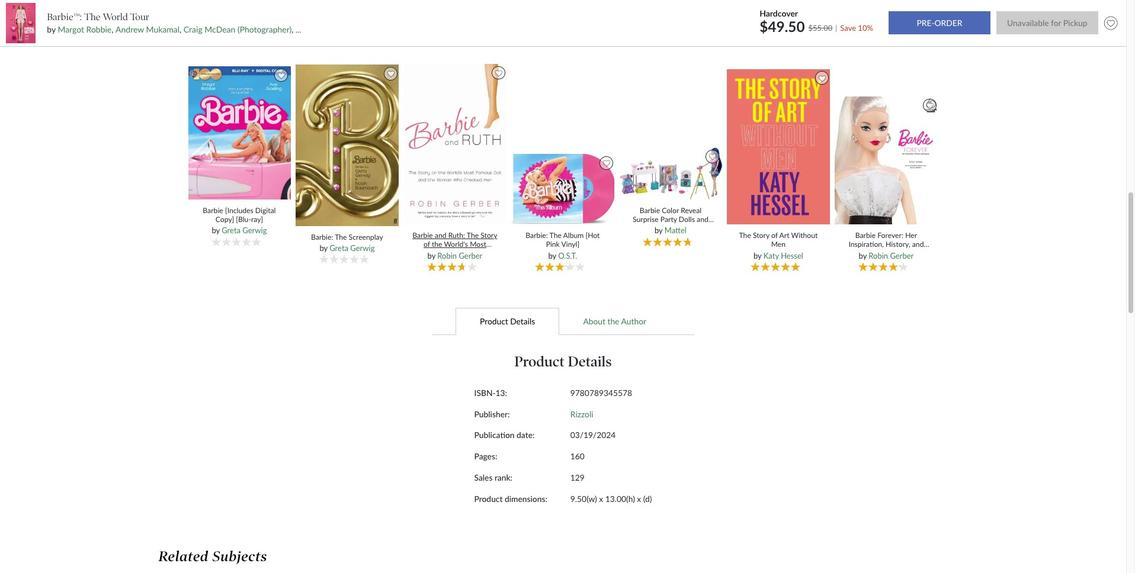 Task type: vqa. For each thing, say whether or not it's contained in the screenshot.
Greta Gerwig LINK within Barbie [Includes Digital Copy] [Blu-ray] element
yes



Task type: locate. For each thing, give the bounding box(es) containing it.
1 gerber from the left
[[459, 251, 483, 261]]

isbn-13:
[[474, 388, 507, 398]]

add to wishlist image
[[1102, 13, 1121, 33]]

9.50(w) x 13.00(h) x (d)
[[571, 494, 652, 504]]

the up 'pink'
[[550, 231, 562, 240]]

barbie up the surprise
[[640, 206, 660, 215]]

robin for famous
[[438, 251, 457, 261]]

by left who
[[428, 251, 436, 261]]

2 x from the left
[[637, 494, 641, 504]]

barbie up famous at the top left of page
[[413, 231, 433, 240]]

the right about
[[608, 316, 620, 326]]

edition)
[[874, 258, 899, 267]]

barbie: inside barbie: the screenplay by greta gerwig
[[311, 233, 333, 242]]

publication date:
[[474, 431, 535, 441]]

robin gerber link for (b&n
[[869, 251, 914, 261]]

0 horizontal spatial of
[[424, 240, 430, 249]]

robin gerber link
[[438, 251, 483, 261], [869, 251, 914, 261]]

the for world
[[84, 11, 100, 22]]

barbie: the screenplay element
[[294, 64, 403, 273]]

0 horizontal spatial greta
[[222, 226, 241, 236]]

barbie: inside barbie: the album [hot pink vinyl] by o.s.t.
[[526, 231, 548, 240]]

the for screenplay
[[335, 233, 347, 242]]

product details inside 'tab list'
[[480, 316, 535, 326]]

greta gerwig link down 'barbie: the screenplay' link
[[330, 244, 375, 253]]

gerber inside the barbie and ruth: the story of the world's most famous doll and the woman who created her element
[[459, 251, 483, 261]]

gerwig down screenplay at left
[[350, 244, 375, 253]]

and up exclusive
[[913, 240, 924, 249]]

by robin gerber
[[428, 251, 483, 261], [859, 251, 914, 261]]

digital
[[255, 206, 276, 215]]

by down copy]
[[212, 226, 220, 236]]

surprise
[[633, 215, 659, 224]]

of up men
[[772, 231, 778, 240]]

0 vertical spatial gerwig
[[243, 226, 267, 236]]

by
[[47, 24, 56, 34], [212, 226, 220, 236], [655, 226, 663, 236], [320, 244, 328, 253], [428, 251, 436, 261], [548, 251, 556, 261], [754, 251, 762, 261], [859, 251, 867, 261]]

barbie [includes digital copy] [blu-ray] element
[[188, 66, 296, 249]]

gerber for most
[[459, 251, 483, 261]]

tour
[[130, 11, 149, 22]]

greta gerwig link for ray]
[[222, 226, 267, 236]]

0 vertical spatial product details
[[480, 316, 535, 326]]

story
[[481, 231, 498, 240], [753, 231, 770, 240]]

0 horizontal spatial x
[[599, 494, 603, 504]]

13.00(h)
[[606, 494, 635, 504]]

barbie [includes digital copy] [blu-ray] image
[[188, 66, 294, 200]]

isbn-
[[474, 388, 496, 398]]

barbie forever: her inspiration, history, and legacy (b&n exclusive edition) element
[[833, 96, 943, 274]]

about the author link
[[559, 308, 671, 335]]

greta down copy]
[[222, 226, 241, 236]]

gerber down most
[[459, 251, 483, 261]]

robin gerber link down history,
[[869, 251, 914, 261]]

by robin gerber for (b&n
[[859, 251, 914, 261]]

her
[[906, 231, 917, 240], [485, 258, 496, 267]]

the story of art without men image
[[725, 69, 832, 225]]

of
[[772, 231, 778, 240], [424, 240, 430, 249]]

x right 9.50(w)
[[599, 494, 603, 504]]

barbie™: the world tour by margot robbie , andrew mukamal , craig mcdean (photographer) ,
[[47, 11, 296, 34]]

$49.50
[[760, 18, 805, 35]]

2 robin from the left
[[869, 251, 888, 261]]

barbie forever: her inspiration, history, and legacy (b&n exclusive edition) link
[[843, 231, 930, 267]]

by robin gerber down history,
[[859, 251, 914, 261]]

the
[[432, 240, 442, 249], [477, 249, 488, 258], [608, 316, 620, 326]]

tab list
[[164, 308, 962, 335]]

by down 'party'
[[655, 226, 663, 236]]

pages:
[[474, 452, 497, 462]]

gerwig
[[243, 226, 267, 236], [350, 244, 375, 253]]

mcdean
[[205, 24, 235, 34]]

by down inspiration,
[[859, 251, 867, 261]]

barbie: the screenplay by greta gerwig
[[311, 233, 383, 253]]

1 , from the left
[[112, 24, 113, 34]]

robin inside the barbie and ruth: the story of the world's most famous doll and the woman who created her element
[[438, 251, 457, 261]]

most
[[470, 240, 486, 249]]

details
[[510, 316, 535, 326], [568, 353, 612, 370]]

2 by robin gerber from the left
[[859, 251, 914, 261]]

product details inside tab panel
[[515, 353, 612, 370]]

barbie inside 'barbie forever: her inspiration, history, and legacy (b&n exclusive edition)'
[[856, 231, 876, 240]]

the inside barbie: the album [hot pink vinyl] by o.s.t.
[[550, 231, 562, 240]]

barbie: the screenplay image
[[294, 64, 401, 227]]

and up created
[[464, 249, 475, 258]]

barbie for greta
[[203, 206, 223, 215]]

barbie up copy]
[[203, 206, 223, 215]]

robin
[[438, 251, 457, 261], [869, 251, 888, 261]]

her right created
[[485, 258, 496, 267]]

0 horizontal spatial barbie:
[[311, 233, 333, 242]]

1 by robin gerber from the left
[[428, 251, 483, 261]]

(d)
[[643, 494, 652, 504]]

robin inside barbie forever: her inspiration, history, and legacy (b&n exclusive edition) element
[[869, 251, 888, 261]]

1 horizontal spatial ,
[[180, 24, 181, 34]]

0 vertical spatial greta gerwig link
[[222, 226, 267, 236]]

greta down 'barbie: the screenplay' link
[[330, 244, 348, 253]]

her up history,
[[906, 231, 917, 240]]

0 horizontal spatial by robin gerber
[[428, 251, 483, 261]]

the down most
[[477, 249, 488, 258]]

by robin gerber down world's
[[428, 251, 483, 261]]

barbie [includes digital copy] [blu-ray] by greta gerwig
[[203, 206, 276, 236]]

2 gerber from the left
[[890, 251, 914, 261]]

None submit
[[889, 12, 991, 35], [997, 12, 1099, 35], [889, 12, 991, 35], [997, 12, 1099, 35]]

art
[[780, 231, 790, 240]]

1 story from the left
[[481, 231, 498, 240]]

by down barbie™:
[[47, 24, 56, 34]]

barbie and ruth: the story of the world's most famous doll and the woman who created her
[[413, 231, 498, 267]]

barbie up inspiration,
[[856, 231, 876, 240]]

story up most
[[481, 231, 498, 240]]

0 horizontal spatial robin gerber link
[[438, 251, 483, 261]]

x
[[599, 494, 603, 504], [637, 494, 641, 504]]

barbie inside 'barbie and ruth: the story of the world's most famous doll and the woman who created her'
[[413, 231, 433, 240]]

story inside the story of art without men by katy hessel
[[753, 231, 770, 240]]

story inside 'barbie and ruth: the story of the world's most famous doll and the woman who created her'
[[481, 231, 498, 240]]

gerber down history,
[[890, 251, 914, 261]]

0 vertical spatial details
[[510, 316, 535, 326]]

katy
[[764, 251, 779, 261]]

barbie: up 'pink'
[[526, 231, 548, 240]]

2 story from the left
[[753, 231, 770, 240]]

without
[[791, 231, 818, 240]]

subjects
[[213, 549, 267, 565]]

the left art
[[739, 231, 751, 240]]

1 horizontal spatial robin gerber link
[[869, 251, 914, 261]]

robin gerber link for world's
[[438, 251, 483, 261]]

ray]
[[251, 215, 263, 224]]

0 horizontal spatial her
[[485, 258, 496, 267]]

3 , from the left
[[292, 24, 294, 34]]

x left (d)
[[637, 494, 641, 504]]

1 vertical spatial product
[[515, 353, 565, 370]]

barbie inside barbie color reveal surprise party dolls and accessories
[[640, 206, 660, 215]]

0 horizontal spatial the
[[432, 240, 442, 249]]

rank:
[[495, 473, 513, 483]]

the
[[84, 11, 100, 22], [467, 231, 479, 240], [550, 231, 562, 240], [739, 231, 751, 240], [335, 233, 347, 242]]

of up famous at the top left of page
[[424, 240, 430, 249]]

gerwig down ray]
[[243, 226, 267, 236]]

barbie: the album [hot pink vinyl] link
[[519, 231, 607, 249]]

0 vertical spatial product
[[480, 316, 508, 326]]

0 vertical spatial greta
[[222, 226, 241, 236]]

about the author
[[583, 316, 647, 326]]

the left screenplay at left
[[335, 233, 347, 242]]

by down 'barbie: the screenplay' link
[[320, 244, 328, 253]]

1 vertical spatial greta
[[330, 244, 348, 253]]

craig mcdean (photographer) link
[[184, 24, 292, 34]]

tab list containing product details
[[164, 308, 962, 335]]

date:
[[517, 431, 535, 441]]

by robin gerber inside barbie forever: her inspiration, history, and legacy (b&n exclusive edition) element
[[859, 251, 914, 261]]

by down 'pink'
[[548, 251, 556, 261]]

0 horizontal spatial gerber
[[459, 251, 483, 261]]

world's
[[444, 240, 468, 249]]

barbie
[[203, 206, 223, 215], [640, 206, 660, 215], [413, 231, 433, 240], [856, 231, 876, 240]]

product dimensions:
[[474, 494, 548, 504]]

1 horizontal spatial of
[[772, 231, 778, 240]]

the up robbie
[[84, 11, 100, 22]]

barbie inside barbie [includes digital copy] [blu-ray] by greta gerwig
[[203, 206, 223, 215]]

katy hessel link
[[764, 251, 804, 261]]

0 horizontal spatial robin
[[438, 251, 457, 261]]

0 horizontal spatial story
[[481, 231, 498, 240]]

1 horizontal spatial gerwig
[[350, 244, 375, 253]]

story up the katy
[[753, 231, 770, 240]]

men
[[771, 240, 786, 249]]

the inside barbie: the screenplay by greta gerwig
[[335, 233, 347, 242]]

barbie color reveal surprise party dolls and accessories element
[[619, 147, 727, 249]]

[hot
[[586, 231, 600, 240]]

0 horizontal spatial greta gerwig link
[[222, 226, 267, 236]]

1 vertical spatial her
[[485, 258, 496, 267]]

gerber inside barbie forever: her inspiration, history, and legacy (b&n exclusive edition) element
[[890, 251, 914, 261]]

1 vertical spatial details
[[568, 353, 612, 370]]

1 robin from the left
[[438, 251, 457, 261]]

by inside 'barbie color reveal surprise party dolls and accessories' element
[[655, 226, 663, 236]]

greta gerwig link
[[222, 226, 267, 236], [330, 244, 375, 253]]

about
[[583, 316, 606, 326]]

1 horizontal spatial greta gerwig link
[[330, 244, 375, 253]]

1 horizontal spatial greta
[[330, 244, 348, 253]]

1 horizontal spatial gerber
[[890, 251, 914, 261]]

the up most
[[467, 231, 479, 240]]

by robin gerber inside the barbie and ruth: the story of the world's most famous doll and the woman who created her element
[[428, 251, 483, 261]]

0 horizontal spatial ,
[[112, 24, 113, 34]]

sales
[[474, 473, 493, 483]]

the inside the story of art without men by katy hessel
[[739, 231, 751, 240]]

,
[[112, 24, 113, 34], [180, 24, 181, 34], [292, 24, 294, 34]]

the inside the barbie™: the world tour by margot robbie , andrew mukamal , craig mcdean (photographer) ,
[[84, 11, 100, 22]]

product
[[480, 316, 508, 326], [515, 353, 565, 370], [474, 494, 503, 504]]

1 vertical spatial greta gerwig link
[[330, 244, 375, 253]]

greta gerwig link inside barbie [includes digital copy] [blu-ray] element
[[222, 226, 267, 236]]

andrew mukamal link
[[116, 24, 180, 34]]

product details tab panel
[[356, 335, 770, 533]]

1 horizontal spatial x
[[637, 494, 641, 504]]

0 horizontal spatial gerwig
[[243, 226, 267, 236]]

history,
[[886, 240, 911, 249]]

greta inside barbie: the screenplay by greta gerwig
[[330, 244, 348, 253]]

ruth:
[[448, 231, 465, 240]]

product details link
[[456, 308, 559, 335]]

1 horizontal spatial by robin gerber
[[859, 251, 914, 261]]

margot
[[58, 24, 84, 34]]

barbie: for greta
[[311, 233, 333, 242]]

1 vertical spatial product details
[[515, 353, 612, 370]]

2 robin gerber link from the left
[[869, 251, 914, 261]]

the up famous at the top left of page
[[432, 240, 442, 249]]

and down reveal
[[697, 215, 709, 224]]

barbie: left screenplay at left
[[311, 233, 333, 242]]

2 vertical spatial product
[[474, 494, 503, 504]]

related
[[159, 549, 209, 565]]

gerber
[[459, 251, 483, 261], [890, 251, 914, 261]]

barbie: the album [hot pink vinyl] image
[[510, 154, 616, 225]]

0 horizontal spatial details
[[510, 316, 535, 326]]

1 horizontal spatial story
[[753, 231, 770, 240]]

greta gerwig link inside barbie: the screenplay element
[[330, 244, 375, 253]]

barbie for accessories
[[640, 206, 660, 215]]

1 robin gerber link from the left
[[438, 251, 483, 261]]

1 vertical spatial gerwig
[[350, 244, 375, 253]]

publisher:
[[474, 409, 510, 419]]

1 horizontal spatial robin
[[869, 251, 888, 261]]

barbie [includes digital copy] [blu-ray] link
[[195, 206, 283, 224]]

by left the katy
[[754, 251, 762, 261]]

1 horizontal spatial her
[[906, 231, 917, 240]]

and
[[697, 215, 709, 224], [435, 231, 447, 240], [913, 240, 924, 249], [464, 249, 475, 258]]

greta gerwig link down [blu-
[[222, 226, 267, 236]]

robin gerber link down world's
[[438, 251, 483, 261]]

2 horizontal spatial ,
[[292, 24, 294, 34]]

1 horizontal spatial details
[[568, 353, 612, 370]]

by inside the story of art without men by katy hessel
[[754, 251, 762, 261]]

like
[[595, 29, 622, 46]]

1 horizontal spatial barbie:
[[526, 231, 548, 240]]

by mattel
[[655, 226, 687, 236]]

details inside tab panel
[[568, 353, 612, 370]]

0 vertical spatial her
[[906, 231, 917, 240]]



Task type: describe. For each thing, give the bounding box(es) containing it.
the inside 'barbie and ruth: the story of the world's most famous doll and the woman who created her'
[[467, 231, 479, 240]]

by inside barbie: the screenplay by greta gerwig
[[320, 244, 328, 253]]

and left ruth:
[[435, 231, 447, 240]]

vinyl]
[[562, 240, 580, 249]]

her inside 'barbie forever: her inspiration, history, and legacy (b&n exclusive edition)'
[[906, 231, 917, 240]]

(b&n
[[874, 249, 891, 258]]

gerwig inside barbie: the screenplay by greta gerwig
[[350, 244, 375, 253]]

2 , from the left
[[180, 24, 181, 34]]

barbie and ruth: the story of the world's most famous doll and the woman who created her element
[[402, 63, 511, 274]]

mattel
[[665, 226, 687, 236]]

doll
[[449, 249, 462, 258]]

o.s.t.
[[558, 251, 577, 261]]

o.s.t. link
[[558, 251, 577, 261]]

129
[[571, 473, 585, 483]]

barbie color reveal surprise party dolls and accessories
[[633, 206, 709, 233]]

9.50(w)
[[571, 494, 597, 504]]

reveal
[[681, 206, 702, 215]]

barbie color reveal surprise party dolls and accessories link
[[627, 206, 715, 233]]

hardcover
[[760, 8, 798, 18]]

inspiration,
[[849, 240, 884, 249]]

1 x from the left
[[599, 494, 603, 504]]

by inside barbie: the album [hot pink vinyl] by o.s.t.
[[548, 251, 556, 261]]

and inside barbie color reveal surprise party dolls and accessories
[[697, 215, 709, 224]]

[includes
[[225, 206, 253, 215]]

may
[[532, 29, 560, 46]]

mattel link
[[665, 226, 687, 236]]

by inside barbie [includes digital copy] [blu-ray] by greta gerwig
[[212, 226, 220, 236]]

save 10%
[[840, 23, 873, 32]]

9780789345578
[[571, 388, 632, 398]]

author
[[621, 316, 647, 326]]

dolls
[[679, 215, 695, 224]]

13:
[[496, 388, 507, 398]]

barbie: the album [hot pink vinyl] element
[[510, 154, 619, 274]]

mukamal
[[146, 24, 180, 34]]

gerwig inside barbie [includes digital copy] [blu-ray] by greta gerwig
[[243, 226, 267, 236]]

1 horizontal spatial the
[[477, 249, 488, 258]]

barbie and ruth: the story of the world's most famous doll and the woman who created her image
[[402, 63, 508, 225]]

exclusive
[[893, 249, 922, 258]]

by robin gerber for world's
[[428, 251, 483, 261]]

barbie™: the world tour image
[[6, 3, 35, 43]]

barbie color reveal surprise party dolls and accessories image
[[619, 147, 726, 200]]

screenplay
[[349, 233, 383, 242]]

you
[[505, 29, 529, 46]]

related subjects
[[159, 549, 267, 565]]

and inside 'barbie forever: her inspiration, history, and legacy (b&n exclusive edition)'
[[913, 240, 924, 249]]

by inside barbie forever: her inspiration, history, and legacy (b&n exclusive edition) element
[[859, 251, 867, 261]]

color
[[662, 206, 679, 215]]

(photographer)
[[238, 24, 292, 34]]

rizzoli link
[[571, 409, 593, 419]]

margot robbie link
[[58, 24, 112, 34]]

$49.50 $55.00
[[760, 18, 833, 35]]

barbie: for pink
[[526, 231, 548, 240]]

barbie forever: her inspiration, history, and legacy (b&n exclusive edition) image
[[833, 96, 940, 225]]

barbie for world's
[[413, 231, 433, 240]]

of inside 'barbie and ruth: the story of the world's most famous doll and the woman who created her'
[[424, 240, 430, 249]]

forever:
[[878, 231, 904, 240]]

gerber for exclusive
[[890, 251, 914, 261]]

160
[[571, 452, 585, 462]]

you may also like
[[505, 29, 622, 46]]

barbie™:
[[47, 11, 82, 22]]

created
[[458, 258, 483, 267]]

woman
[[414, 258, 438, 267]]

the story of art without men link
[[735, 231, 823, 249]]

the story of art without men by katy hessel
[[739, 231, 818, 261]]

pink
[[546, 240, 560, 249]]

album
[[563, 231, 584, 240]]

world
[[103, 11, 128, 22]]

legacy
[[851, 249, 872, 258]]

[blu-
[[236, 215, 251, 224]]

also
[[563, 29, 592, 46]]

robbie
[[86, 24, 112, 34]]

barbie forever: her inspiration, history, and legacy (b&n exclusive edition)
[[849, 231, 924, 267]]

the for album
[[550, 231, 562, 240]]

her inside 'barbie and ruth: the story of the world's most famous doll and the woman who created her'
[[485, 258, 496, 267]]

by inside the barbie and ruth: the story of the world's most famous doll and the woman who created her element
[[428, 251, 436, 261]]

rizzoli
[[571, 409, 593, 419]]

greta inside barbie [includes digital copy] [blu-ray] by greta gerwig
[[222, 226, 241, 236]]

you may also like section
[[168, 26, 959, 46]]

publication
[[474, 431, 515, 441]]

hessel
[[781, 251, 804, 261]]

craig
[[184, 24, 202, 34]]

barbie and ruth: the story of the world's most famous doll and the woman who created her link
[[411, 231, 499, 267]]

robin for edition)
[[869, 251, 888, 261]]

barbie for (b&n
[[856, 231, 876, 240]]

copy]
[[216, 215, 234, 224]]

sales rank:
[[474, 473, 513, 483]]

accessories
[[652, 224, 689, 233]]

the story of art without men element
[[725, 69, 835, 274]]

greta gerwig link for gerwig
[[330, 244, 375, 253]]

who
[[440, 258, 456, 267]]

03/19/2024
[[571, 431, 616, 441]]

dimensions:
[[505, 494, 548, 504]]

by inside the barbie™: the world tour by margot robbie , andrew mukamal , craig mcdean (photographer) ,
[[47, 24, 56, 34]]

barbie: the album [hot pink vinyl] by o.s.t.
[[526, 231, 600, 261]]

famous
[[423, 249, 447, 258]]

2 horizontal spatial the
[[608, 316, 620, 326]]

of inside the story of art without men by katy hessel
[[772, 231, 778, 240]]

party
[[661, 215, 677, 224]]



